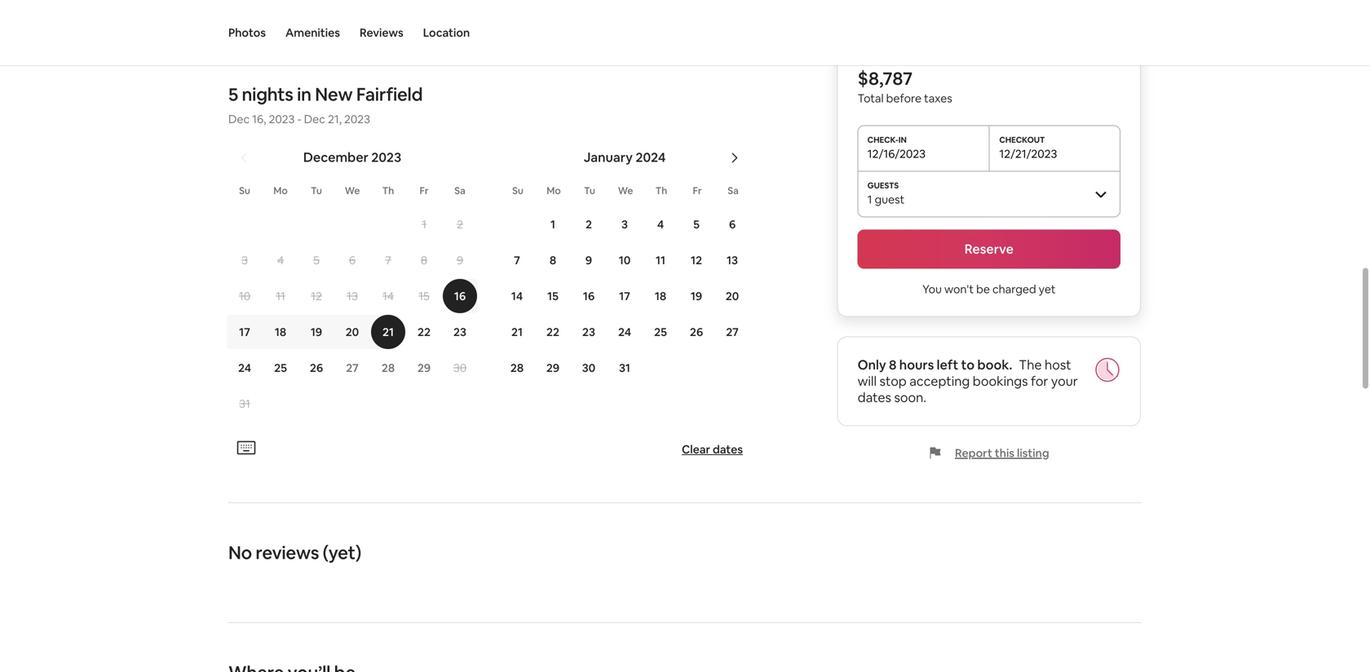 Task type: locate. For each thing, give the bounding box(es) containing it.
2 29 button from the left
[[535, 351, 571, 385]]

1 22 from the left
[[418, 325, 431, 339]]

31 button
[[607, 351, 643, 385], [227, 386, 263, 421]]

1 vertical spatial 18 button
[[263, 315, 298, 349]]

1 28 from the left
[[382, 360, 395, 375]]

10 button
[[607, 243, 643, 277], [227, 279, 263, 313]]

5 nights in new fairfield dec 16, 2023 - dec 21, 2023
[[228, 83, 423, 126]]

2 horizontal spatial 1
[[867, 192, 872, 207]]

27 button
[[714, 315, 750, 349], [334, 351, 370, 385]]

0 horizontal spatial 10
[[239, 289, 250, 303]]

1 23 from the left
[[453, 325, 466, 339]]

new
[[315, 83, 353, 106]]

14 for first 14 button from the right
[[511, 289, 523, 303]]

th down 2024
[[655, 184, 667, 197]]

1 horizontal spatial 9
[[585, 253, 592, 267]]

26
[[690, 325, 703, 339], [310, 360, 323, 375]]

sa
[[454, 184, 465, 197], [728, 184, 739, 197]]

23
[[453, 325, 466, 339], [582, 325, 595, 339]]

clear
[[682, 442, 710, 457]]

2 29 from the left
[[546, 360, 560, 375]]

1 mo from the left
[[273, 184, 288, 197]]

12 for the leftmost 12 button
[[311, 289, 322, 303]]

21 button
[[370, 315, 406, 349], [499, 315, 535, 349]]

2 horizontal spatial 2023
[[371, 149, 401, 165]]

0 horizontal spatial 25 button
[[263, 351, 298, 385]]

18 button
[[643, 279, 679, 313], [263, 315, 298, 349]]

13
[[727, 253, 738, 267], [347, 289, 358, 303]]

1 button for december 2023
[[406, 207, 442, 241]]

0 horizontal spatial th
[[382, 184, 394, 197]]

25
[[654, 325, 667, 339], [274, 360, 287, 375]]

4 button
[[643, 207, 679, 241], [263, 243, 298, 277]]

0 vertical spatial 18
[[655, 289, 666, 303]]

0 vertical spatial 10 button
[[607, 243, 643, 277]]

16 button
[[442, 279, 478, 313], [571, 279, 607, 313]]

2 30 button from the left
[[571, 351, 607, 385]]

2 mo from the left
[[547, 184, 561, 197]]

1 vertical spatial 5 button
[[298, 243, 334, 277]]

2 23 from the left
[[582, 325, 595, 339]]

dates right clear
[[713, 442, 743, 457]]

2 28 from the left
[[510, 360, 524, 375]]

guest
[[875, 192, 905, 207]]

amenities button
[[285, 0, 340, 65]]

18
[[655, 289, 666, 303], [275, 325, 286, 339]]

2 9 button from the left
[[571, 243, 607, 277]]

0 horizontal spatial 29
[[417, 360, 431, 375]]

su
[[239, 184, 250, 197], [512, 184, 523, 197]]

clear dates button
[[675, 435, 749, 463]]

1 horizontal spatial 26
[[690, 325, 703, 339]]

21,
[[328, 112, 342, 126]]

2 15 button from the left
[[535, 279, 571, 313]]

16,
[[252, 112, 266, 126]]

only
[[858, 356, 886, 373]]

taxes
[[924, 91, 952, 106]]

2 14 from the left
[[511, 289, 523, 303]]

total
[[858, 91, 884, 106]]

2 22 from the left
[[546, 325, 559, 339]]

1 1 button from the left
[[406, 207, 442, 241]]

0 horizontal spatial 26
[[310, 360, 323, 375]]

2 we from the left
[[618, 184, 633, 197]]

2 9 from the left
[[585, 253, 592, 267]]

dec
[[228, 112, 250, 126], [304, 112, 325, 126]]

stop
[[880, 373, 907, 389]]

1 vertical spatial 17 button
[[227, 315, 263, 349]]

1 horizontal spatial 18
[[655, 289, 666, 303]]

1 vertical spatial 31 button
[[227, 386, 263, 421]]

1 horizontal spatial dates
[[858, 389, 891, 406]]

0 vertical spatial 27
[[726, 325, 739, 339]]

1 inside "popup button"
[[867, 192, 872, 207]]

we down december 2023 in the top left of the page
[[345, 184, 360, 197]]

0 horizontal spatial sa
[[454, 184, 465, 197]]

only 8 hours left to book.
[[858, 356, 1012, 373]]

30
[[453, 360, 467, 375], [582, 360, 596, 375]]

1 horizontal spatial 28 button
[[499, 351, 535, 385]]

reserve button
[[858, 229, 1121, 269]]

2023 left -
[[269, 112, 295, 126]]

1 horizontal spatial 29
[[546, 360, 560, 375]]

1 horizontal spatial 3 button
[[607, 207, 643, 241]]

1 14 from the left
[[383, 289, 394, 303]]

9 for second 9 button from right
[[457, 253, 463, 267]]

4
[[657, 217, 664, 232], [277, 253, 284, 267]]

3
[[621, 217, 628, 232], [241, 253, 248, 267]]

1 horizontal spatial 17
[[619, 289, 630, 303]]

th down december 2023 in the top left of the page
[[382, 184, 394, 197]]

to
[[961, 356, 975, 373]]

8
[[421, 253, 427, 267], [550, 253, 556, 267], [889, 356, 897, 373]]

0 horizontal spatial 15 button
[[406, 279, 442, 313]]

2 7 from the left
[[514, 253, 520, 267]]

5 for the leftmost 5 button
[[313, 253, 320, 267]]

0 horizontal spatial 4
[[277, 253, 284, 267]]

23 for second '23' button from the right
[[453, 325, 466, 339]]

1 vertical spatial 18
[[275, 325, 286, 339]]

14 button
[[370, 279, 406, 313], [499, 279, 535, 313]]

this
[[995, 446, 1015, 460]]

2 sa from the left
[[728, 184, 739, 197]]

9
[[457, 253, 463, 267], [585, 253, 592, 267]]

0 horizontal spatial 17 button
[[227, 315, 263, 349]]

1 vertical spatial dates
[[713, 442, 743, 457]]

2023 right 21,
[[344, 112, 370, 126]]

report this listing
[[955, 446, 1049, 460]]

0 vertical spatial 26 button
[[679, 315, 714, 349]]

1 sa from the left
[[454, 184, 465, 197]]

7 button
[[370, 243, 406, 277], [499, 243, 535, 277]]

1 horizontal spatial 6
[[729, 217, 736, 232]]

0 vertical spatial 19 button
[[679, 279, 714, 313]]

1 button
[[406, 207, 442, 241], [535, 207, 571, 241]]

1 horizontal spatial 1 button
[[535, 207, 571, 241]]

0 vertical spatial 25 button
[[643, 315, 679, 349]]

16
[[454, 289, 466, 303], [583, 289, 595, 303]]

location
[[423, 25, 470, 40]]

0 horizontal spatial 8 button
[[406, 243, 442, 277]]

0 vertical spatial 4
[[657, 217, 664, 232]]

0 horizontal spatial 19
[[311, 325, 322, 339]]

15 button
[[406, 279, 442, 313], [535, 279, 571, 313]]

for
[[1031, 373, 1048, 389]]

25 for the top the 25 button
[[654, 325, 667, 339]]

1 vertical spatial 19
[[311, 325, 322, 339]]

1 dec from the left
[[228, 112, 250, 126]]

19 button
[[679, 279, 714, 313], [298, 315, 334, 349]]

0 horizontal spatial 22 button
[[406, 315, 442, 349]]

1 horizontal spatial 27 button
[[714, 315, 750, 349]]

host
[[1045, 356, 1071, 373]]

1 horizontal spatial 22
[[546, 325, 559, 339]]

0 horizontal spatial dates
[[713, 442, 743, 457]]

6
[[729, 217, 736, 232], [349, 253, 356, 267]]

0 horizontal spatial 25
[[274, 360, 287, 375]]

1 7 button from the left
[[370, 243, 406, 277]]

28 for 1st 28 button from right
[[510, 360, 524, 375]]

2 15 from the left
[[547, 289, 559, 303]]

1 horizontal spatial 15 button
[[535, 279, 571, 313]]

1 horizontal spatial 5 button
[[679, 207, 714, 241]]

1 9 from the left
[[457, 253, 463, 267]]

0 vertical spatial 26
[[690, 325, 703, 339]]

27 for 27 button to the right
[[726, 325, 739, 339]]

29
[[417, 360, 431, 375], [546, 360, 560, 375]]

2 1 button from the left
[[535, 207, 571, 241]]

23 button
[[442, 315, 478, 349], [571, 315, 607, 349]]

1 horizontal spatial 5
[[313, 253, 320, 267]]

1 vertical spatial 27
[[346, 360, 359, 375]]

2 14 button from the left
[[499, 279, 535, 313]]

1 vertical spatial 26 button
[[298, 351, 334, 385]]

dates
[[858, 389, 891, 406], [713, 442, 743, 457]]

21
[[382, 325, 394, 339], [511, 325, 523, 339]]

0 vertical spatial 11
[[656, 253, 666, 267]]

11
[[656, 253, 666, 267], [276, 289, 285, 303]]

your
[[1051, 373, 1078, 389]]

1 2 button from the left
[[442, 207, 478, 241]]

14
[[383, 289, 394, 303], [511, 289, 523, 303]]

5 for the topmost 5 button
[[693, 217, 700, 232]]

reviews
[[360, 25, 403, 40]]

2 2 button from the left
[[571, 207, 607, 241]]

1 for december 2023
[[422, 217, 426, 232]]

th
[[382, 184, 394, 197], [655, 184, 667, 197]]

0 horizontal spatial 23
[[453, 325, 466, 339]]

1 vertical spatial 4
[[277, 253, 284, 267]]

1 7 from the left
[[385, 253, 391, 267]]

12 button
[[679, 243, 714, 277], [298, 279, 334, 313]]

0 horizontal spatial fr
[[420, 184, 429, 197]]

17
[[619, 289, 630, 303], [239, 325, 250, 339]]

report this listing button
[[929, 446, 1049, 460]]

0 horizontal spatial 7
[[385, 253, 391, 267]]

1 horizontal spatial 30 button
[[571, 351, 607, 385]]

0 vertical spatial 6
[[729, 217, 736, 232]]

dates down only
[[858, 389, 891, 406]]

5
[[228, 83, 238, 106], [693, 217, 700, 232], [313, 253, 320, 267]]

1 horizontal spatial 8 button
[[535, 243, 571, 277]]

2 th from the left
[[655, 184, 667, 197]]

1 vertical spatial 5
[[693, 217, 700, 232]]

tu down january
[[584, 184, 595, 197]]

1 horizontal spatial 13
[[727, 253, 738, 267]]

tu down december at the left top
[[311, 184, 322, 197]]

24
[[618, 325, 631, 339], [238, 360, 251, 375]]

29 button
[[406, 351, 442, 385], [535, 351, 571, 385]]

1 vertical spatial 10 button
[[227, 279, 263, 313]]

0 horizontal spatial 2
[[457, 217, 463, 232]]

22 button
[[406, 315, 442, 349], [535, 315, 571, 349]]

13 button
[[714, 243, 750, 277], [334, 279, 370, 313]]

0 horizontal spatial 3 button
[[227, 243, 263, 277]]

0 horizontal spatial 2 button
[[442, 207, 478, 241]]

0 horizontal spatial 29 button
[[406, 351, 442, 385]]

in
[[297, 83, 311, 106]]

0 horizontal spatial 28 button
[[370, 351, 406, 385]]

26 for bottommost 26 button
[[310, 360, 323, 375]]

12
[[691, 253, 702, 267], [311, 289, 322, 303]]

28 button
[[370, 351, 406, 385], [499, 351, 535, 385]]

0 horizontal spatial 20 button
[[334, 315, 370, 349]]

book.
[[977, 356, 1012, 373]]

2023 right december at the left top
[[371, 149, 401, 165]]

1 horizontal spatial sa
[[728, 184, 739, 197]]

1 we from the left
[[345, 184, 360, 197]]

26 for rightmost 26 button
[[690, 325, 703, 339]]

2 button
[[442, 207, 478, 241], [571, 207, 607, 241]]

1 horizontal spatial 25 button
[[643, 315, 679, 349]]

charged
[[993, 282, 1036, 296]]

0 vertical spatial 6 button
[[714, 207, 750, 241]]

location button
[[423, 0, 470, 65]]

0 vertical spatial 18 button
[[643, 279, 679, 313]]

5 button
[[679, 207, 714, 241], [298, 243, 334, 277]]

1 29 button from the left
[[406, 351, 442, 385]]

you won't be charged yet
[[922, 282, 1056, 296]]

0 vertical spatial 24 button
[[607, 315, 643, 349]]

1 horizontal spatial 13 button
[[714, 243, 750, 277]]

0 horizontal spatial 12
[[311, 289, 322, 303]]

0 horizontal spatial 11
[[276, 289, 285, 303]]

we
[[345, 184, 360, 197], [618, 184, 633, 197]]

1 vertical spatial 3
[[241, 253, 248, 267]]

1 2 from the left
[[457, 217, 463, 232]]

1 horizontal spatial 16 button
[[571, 279, 607, 313]]

0 horizontal spatial 14 button
[[370, 279, 406, 313]]

reviews
[[256, 541, 319, 564]]

we down january 2024 on the left of the page
[[618, 184, 633, 197]]

0 horizontal spatial 20
[[346, 325, 359, 339]]

19 for the topmost 19 button
[[691, 289, 702, 303]]

30 button
[[442, 351, 478, 385], [571, 351, 607, 385]]

2
[[457, 217, 463, 232], [586, 217, 592, 232]]

0 vertical spatial 10
[[619, 253, 631, 267]]

14 for 1st 14 button from left
[[383, 289, 394, 303]]

18 for right 18 button
[[655, 289, 666, 303]]

will
[[858, 373, 877, 389]]

0 horizontal spatial 15
[[419, 289, 430, 303]]

1 horizontal spatial 14 button
[[499, 279, 535, 313]]

1 30 from the left
[[453, 360, 467, 375]]

0 horizontal spatial 7 button
[[370, 243, 406, 277]]

27
[[726, 325, 739, 339], [346, 360, 359, 375]]

10
[[619, 253, 631, 267], [239, 289, 250, 303]]

1 horizontal spatial mo
[[547, 184, 561, 197]]

7
[[385, 253, 391, 267], [514, 253, 520, 267]]

dec right -
[[304, 112, 325, 126]]

1 horizontal spatial 25
[[654, 325, 667, 339]]

1 horizontal spatial 19 button
[[679, 279, 714, 313]]

1 15 button from the left
[[406, 279, 442, 313]]

1 horizontal spatial dec
[[304, 112, 325, 126]]

11 for left 11 button
[[276, 289, 285, 303]]

15
[[419, 289, 430, 303], [547, 289, 559, 303]]

2 2 from the left
[[586, 217, 592, 232]]

1 horizontal spatial su
[[512, 184, 523, 197]]

31
[[619, 360, 630, 375], [239, 396, 250, 411]]

dec left the 16,
[[228, 112, 250, 126]]

1 horizontal spatial 8
[[550, 253, 556, 267]]

0 horizontal spatial 16 button
[[442, 279, 478, 313]]

0 vertical spatial 17 button
[[607, 279, 643, 313]]

17 button
[[607, 279, 643, 313], [227, 315, 263, 349]]



Task type: vqa. For each thing, say whether or not it's contained in the screenshot.
10
yes



Task type: describe. For each thing, give the bounding box(es) containing it.
0 vertical spatial 20 button
[[714, 279, 750, 313]]

0 horizontal spatial 2023
[[269, 112, 295, 126]]

1 8 button from the left
[[406, 243, 442, 277]]

fairfield
[[356, 83, 423, 106]]

1 guest button
[[858, 171, 1121, 216]]

0 horizontal spatial 6
[[349, 253, 356, 267]]

1 14 button from the left
[[370, 279, 406, 313]]

1 su from the left
[[239, 184, 250, 197]]

2 21 button from the left
[[499, 315, 535, 349]]

1 21 button from the left
[[370, 315, 406, 349]]

yet
[[1039, 282, 1056, 296]]

before
[[886, 91, 922, 106]]

0 vertical spatial 3
[[621, 217, 628, 232]]

11 for topmost 11 button
[[656, 253, 666, 267]]

1 horizontal spatial 24 button
[[607, 315, 643, 349]]

1 horizontal spatial 2023
[[344, 112, 370, 126]]

2 button for december 2023
[[442, 207, 478, 241]]

4 for the rightmost 4 button
[[657, 217, 664, 232]]

7 for 1st 7 'button' from the left
[[385, 253, 391, 267]]

2 21 from the left
[[511, 325, 523, 339]]

2 for december 2023
[[457, 217, 463, 232]]

accepting
[[910, 373, 970, 389]]

1 horizontal spatial 12 button
[[679, 243, 714, 277]]

0 horizontal spatial 10 button
[[227, 279, 263, 313]]

1 horizontal spatial 10
[[619, 253, 631, 267]]

nights
[[242, 83, 293, 106]]

7 for first 7 'button' from right
[[514, 253, 520, 267]]

2 8 button from the left
[[535, 243, 571, 277]]

4 for the leftmost 4 button
[[277, 253, 284, 267]]

2 fr from the left
[[693, 184, 702, 197]]

2 30 from the left
[[582, 360, 596, 375]]

0 horizontal spatial 5 button
[[298, 243, 334, 277]]

1 9 button from the left
[[442, 243, 478, 277]]

22 for 1st 22 button from right
[[546, 325, 559, 339]]

hours
[[899, 356, 934, 373]]

1 vertical spatial 17
[[239, 325, 250, 339]]

1 fr from the left
[[420, 184, 429, 197]]

1 vertical spatial 27 button
[[334, 351, 370, 385]]

no
[[228, 541, 252, 564]]

january
[[584, 149, 633, 165]]

1 horizontal spatial 6 button
[[714, 207, 750, 241]]

1 28 button from the left
[[370, 351, 406, 385]]

2 button for january 2024
[[571, 207, 607, 241]]

1 vertical spatial 10
[[239, 289, 250, 303]]

1 vertical spatial 3 button
[[227, 243, 263, 277]]

24 for the rightmost 24 button
[[618, 325, 631, 339]]

the
[[1019, 356, 1042, 373]]

2024
[[636, 149, 666, 165]]

won't
[[944, 282, 974, 296]]

1 horizontal spatial 10 button
[[607, 243, 643, 277]]

13 for 13 button to the bottom
[[347, 289, 358, 303]]

1 16 from the left
[[454, 289, 466, 303]]

28 for 2nd 28 button from right
[[382, 360, 395, 375]]

27 for the bottommost 27 button
[[346, 360, 359, 375]]

1 vertical spatial 20 button
[[334, 315, 370, 349]]

5 inside 5 nights in new fairfield dec 16, 2023 - dec 21, 2023
[[228, 83, 238, 106]]

1 th from the left
[[382, 184, 394, 197]]

1 21 from the left
[[382, 325, 394, 339]]

0 horizontal spatial 19 button
[[298, 315, 334, 349]]

2 16 from the left
[[583, 289, 595, 303]]

1 15 from the left
[[419, 289, 430, 303]]

1 guest
[[867, 192, 905, 207]]

2023 inside the calendar application
[[371, 149, 401, 165]]

0 horizontal spatial 12 button
[[298, 279, 334, 313]]

0 vertical spatial 5 button
[[679, 207, 714, 241]]

13 for topmost 13 button
[[727, 253, 738, 267]]

2 dec from the left
[[304, 112, 325, 126]]

23 for second '23' button
[[582, 325, 595, 339]]

0 vertical spatial 17
[[619, 289, 630, 303]]

amenities
[[285, 25, 340, 40]]

1 vertical spatial 6 button
[[334, 243, 370, 277]]

(yet)
[[323, 541, 361, 564]]

12/21/2023
[[999, 146, 1057, 161]]

19 for the leftmost 19 button
[[311, 325, 322, 339]]

dates inside clear dates "button"
[[713, 442, 743, 457]]

be
[[976, 282, 990, 296]]

0 vertical spatial 13 button
[[714, 243, 750, 277]]

2 su from the left
[[512, 184, 523, 197]]

24 for the bottommost 24 button
[[238, 360, 251, 375]]

0 horizontal spatial 8
[[421, 253, 427, 267]]

0 vertical spatial 3 button
[[607, 207, 643, 241]]

2 for january 2024
[[586, 217, 592, 232]]

photos button
[[228, 0, 266, 65]]

2 23 button from the left
[[571, 315, 607, 349]]

1 29 from the left
[[417, 360, 431, 375]]

1 tu from the left
[[311, 184, 322, 197]]

2 tu from the left
[[584, 184, 595, 197]]

december 2023
[[303, 149, 401, 165]]

0 vertical spatial 31 button
[[607, 351, 643, 385]]

1 30 button from the left
[[442, 351, 478, 385]]

12 for rightmost 12 button
[[691, 253, 702, 267]]

bookings
[[973, 373, 1028, 389]]

1 horizontal spatial 20
[[726, 289, 739, 303]]

1 for january 2024
[[550, 217, 555, 232]]

photos
[[228, 25, 266, 40]]

reserve
[[965, 241, 1014, 257]]

1 vertical spatial 31
[[239, 396, 250, 411]]

soon.
[[894, 389, 926, 406]]

$8,787 total before taxes
[[858, 67, 952, 106]]

reviews button
[[360, 0, 403, 65]]

dates inside the host will stop accepting bookings for your dates soon.
[[858, 389, 891, 406]]

2 7 button from the left
[[499, 243, 535, 277]]

12/16/2023
[[867, 146, 926, 161]]

1 22 button from the left
[[406, 315, 442, 349]]

2 22 button from the left
[[535, 315, 571, 349]]

1 button for january 2024
[[535, 207, 571, 241]]

december
[[303, 149, 368, 165]]

january 2024
[[584, 149, 666, 165]]

2 horizontal spatial 8
[[889, 356, 897, 373]]

listing
[[1017, 446, 1049, 460]]

0 horizontal spatial 3
[[241, 253, 248, 267]]

1 vertical spatial 24 button
[[227, 351, 263, 385]]

0 horizontal spatial 31 button
[[227, 386, 263, 421]]

2 28 button from the left
[[499, 351, 535, 385]]

18 for the leftmost 18 button
[[275, 325, 286, 339]]

0 vertical spatial 11 button
[[643, 243, 679, 277]]

the host will stop accepting bookings for your dates soon.
[[858, 356, 1078, 406]]

9 for first 9 button from the right
[[585, 253, 592, 267]]

-
[[297, 112, 302, 126]]

1 horizontal spatial 26 button
[[679, 315, 714, 349]]

1 vertical spatial 13 button
[[334, 279, 370, 313]]

0 horizontal spatial 4 button
[[263, 243, 298, 277]]

clear dates
[[682, 442, 743, 457]]

2 16 button from the left
[[571, 279, 607, 313]]

22 for 2nd 22 button from right
[[418, 325, 431, 339]]

0 horizontal spatial 11 button
[[263, 279, 298, 313]]

1 23 button from the left
[[442, 315, 478, 349]]

25 for the left the 25 button
[[274, 360, 287, 375]]

1 16 button from the left
[[442, 279, 478, 313]]

1 horizontal spatial 18 button
[[643, 279, 679, 313]]

$8,787
[[858, 67, 913, 90]]

you
[[922, 282, 942, 296]]

left
[[937, 356, 958, 373]]

1 horizontal spatial 4 button
[[643, 207, 679, 241]]

no reviews (yet)
[[228, 541, 361, 564]]

calendar application
[[209, 131, 1309, 435]]

0 horizontal spatial 18 button
[[263, 315, 298, 349]]

0 vertical spatial 31
[[619, 360, 630, 375]]

report
[[955, 446, 992, 460]]



